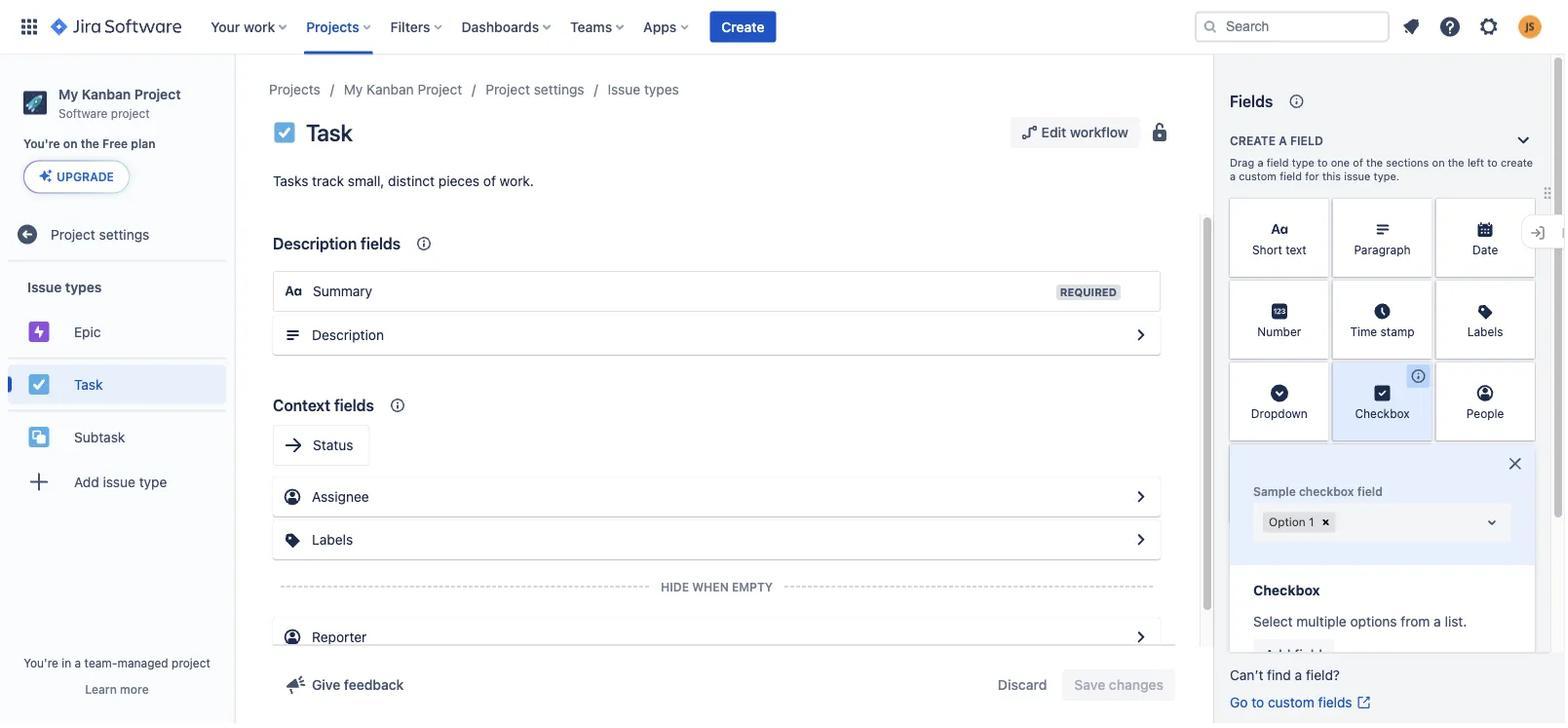 Task type: describe. For each thing, give the bounding box(es) containing it.
banner containing your work
[[0, 0, 1566, 55]]

filters
[[391, 19, 430, 35]]

plan
[[131, 137, 156, 151]]

create button
[[710, 11, 776, 42]]

labels inside button
[[312, 532, 353, 548]]

teams button
[[565, 11, 632, 42]]

list.
[[1445, 614, 1468, 630]]

select multiple options from a list.
[[1254, 614, 1468, 630]]

dashboards
[[462, 19, 539, 35]]

distinct
[[388, 173, 435, 189]]

fields left more information about the context fields icon at the top of the page
[[361, 234, 401, 253]]

edit
[[1042, 124, 1067, 140]]

1 horizontal spatial labels
[[1468, 325, 1504, 338]]

options
[[1351, 614, 1398, 630]]

clear image
[[1319, 515, 1334, 530]]

a left and
[[1434, 614, 1442, 630]]

project down 'dashboards' popup button
[[486, 81, 530, 97]]

my kanban project
[[344, 81, 462, 97]]

this
[[1323, 170, 1342, 183]]

open field configuration image for assignee
[[1130, 486, 1153, 509]]

learn more
[[85, 682, 149, 696]]

filters button
[[385, 11, 450, 42]]

type.
[[1374, 170, 1400, 183]]

epic link
[[8, 312, 226, 351]]

create for create a field
[[1230, 134, 1276, 147]]

your
[[211, 19, 240, 35]]

issue inside the drag a field type to one of the sections on the left to create a custom field for this issue type.
[[1345, 170, 1371, 183]]

issue for issue types link on the top left
[[608, 81, 641, 97]]

fields right 27
[[1284, 615, 1315, 629]]

for
[[1306, 170, 1320, 183]]

software
[[58, 106, 108, 120]]

open field configuration image
[[1130, 324, 1153, 347]]

more information image down stamp
[[1407, 365, 1431, 388]]

stamp
[[1381, 325, 1415, 338]]

assignee button
[[273, 478, 1161, 517]]

in
[[62, 656, 71, 670]]

my kanban project software project
[[58, 86, 181, 120]]

search
[[1230, 555, 1269, 569]]

task inside group
[[74, 376, 103, 392]]

field inside button
[[1295, 647, 1323, 663]]

give feedback
[[312, 677, 404, 693]]

task link
[[8, 365, 226, 404]]

from for other
[[1318, 615, 1343, 629]]

dashboards button
[[456, 11, 559, 42]]

tasks track small, distinct pieces of work.
[[273, 173, 534, 189]]

1 horizontal spatial to
[[1318, 156, 1328, 169]]

paragraph
[[1355, 243, 1411, 256]]

type inside the drag a field type to one of the sections on the left to create a custom field for this issue type.
[[1292, 156, 1315, 169]]

team-
[[84, 656, 117, 670]]

empty
[[732, 580, 773, 594]]

learn
[[85, 682, 117, 696]]

1 vertical spatial settings
[[99, 226, 149, 242]]

hide when empty
[[661, 580, 773, 594]]

field for create
[[1291, 134, 1324, 147]]

your profile and settings image
[[1519, 15, 1542, 39]]

primary element
[[12, 0, 1195, 54]]

sample
[[1254, 485, 1296, 498]]

summary
[[313, 283, 373, 299]]

1 horizontal spatial checkbox
[[1356, 406, 1410, 420]]

dependent
[[1250, 480, 1310, 494]]

checkbox
[[1299, 485, 1355, 498]]

27
[[1267, 615, 1281, 629]]

sidebar navigation image
[[213, 78, 255, 117]]

a down drag
[[1230, 170, 1236, 183]]

time stamp
[[1351, 325, 1415, 338]]

option 1
[[1269, 515, 1315, 529]]

dropdown
[[1252, 497, 1308, 510]]

feedback
[[344, 677, 404, 693]]

1 horizontal spatial settings
[[534, 81, 584, 97]]

more
[[120, 682, 149, 696]]

multiple
[[1297, 614, 1347, 630]]

small,
[[348, 173, 384, 189]]

one
[[1331, 156, 1350, 169]]

custom inside the drag a field type to one of the sections on the left to create a custom field for this issue type.
[[1239, 170, 1277, 183]]

from for a
[[1401, 614, 1431, 630]]

issue types for group containing issue types
[[27, 279, 102, 295]]

select
[[1254, 614, 1293, 630]]

go to custom fields link
[[1230, 693, 1372, 713]]

issue types for issue types link on the top left
[[608, 81, 679, 97]]

option
[[1269, 515, 1306, 529]]

no restrictions image
[[1148, 121, 1172, 144]]

type inside add issue type 'button'
[[139, 474, 167, 490]]

subtask
[[74, 429, 125, 445]]

assignee
[[312, 489, 369, 505]]

upgrade button
[[24, 161, 129, 192]]

2 horizontal spatial the
[[1448, 156, 1465, 169]]

add field
[[1265, 647, 1323, 663]]

2 horizontal spatial to
[[1488, 156, 1498, 169]]

you're in a team-managed project
[[24, 656, 210, 670]]

this link will be opened in a new tab image
[[1357, 695, 1372, 711]]

settings image
[[1478, 15, 1501, 39]]

field?
[[1306, 667, 1340, 683]]

reuse
[[1230, 615, 1264, 629]]

more information about the context fields image
[[412, 232, 436, 255]]

1 horizontal spatial the
[[1367, 156, 1383, 169]]

go
[[1230, 695, 1248, 711]]

open field configuration image for labels
[[1130, 528, 1153, 552]]

labels button
[[273, 521, 1161, 560]]

dialog containing checkbox
[[1230, 445, 1535, 686]]

issue types link
[[608, 78, 679, 101]]

context fields
[[273, 396, 374, 415]]

add issue type
[[74, 474, 167, 490]]

1 vertical spatial of
[[483, 173, 496, 189]]

a right in
[[75, 656, 81, 670]]

all
[[1272, 555, 1284, 569]]

managed
[[117, 656, 168, 670]]

drag a field type to one of the sections on the left to create a custom field for this issue type.
[[1230, 156, 1534, 183]]

issue inside 'button'
[[103, 474, 135, 490]]

teams
[[570, 19, 612, 35]]

drag
[[1230, 156, 1255, 169]]

url
[[1371, 488, 1394, 502]]

time
[[1351, 325, 1378, 338]]

epic
[[74, 324, 101, 340]]

projects
[[1469, 615, 1513, 629]]

give
[[312, 677, 340, 693]]

reporter
[[312, 629, 367, 645]]

add field button
[[1254, 640, 1335, 671]]

create a field
[[1230, 134, 1324, 147]]

more information about the context fields image
[[386, 394, 409, 417]]

appswitcher icon image
[[18, 15, 41, 39]]

add for add issue type
[[74, 474, 99, 490]]

open image
[[1481, 511, 1504, 534]]

0 horizontal spatial the
[[81, 137, 99, 151]]

issue for group containing issue types
[[27, 279, 62, 295]]

0 vertical spatial project settings link
[[486, 78, 584, 101]]



Task type: locate. For each thing, give the bounding box(es) containing it.
1 horizontal spatial add
[[1265, 647, 1291, 663]]

1 horizontal spatial issue types
[[608, 81, 679, 97]]

go to custom fields
[[1230, 695, 1353, 711]]

learn more button
[[85, 681, 149, 697]]

a down the more information about the fields icon
[[1279, 134, 1288, 147]]

1 vertical spatial open field configuration image
[[1130, 528, 1153, 552]]

2 vertical spatial types
[[1411, 615, 1442, 629]]

project up plan on the left top of page
[[111, 106, 150, 120]]

description
[[273, 234, 357, 253], [312, 327, 384, 343]]

kanban down filters
[[367, 81, 414, 97]]

type down subtask link
[[139, 474, 167, 490]]

1 horizontal spatial from
[[1401, 614, 1431, 630]]

open field configuration image inside "reporter" button
[[1130, 626, 1153, 649]]

on inside the drag a field type to one of the sections on the left to create a custom field for this issue type.
[[1433, 156, 1445, 169]]

checkbox
[[1356, 406, 1410, 420], [1254, 583, 1321, 599]]

more information image for dropdown
[[1304, 365, 1328, 388]]

checkbox down time stamp
[[1356, 406, 1410, 420]]

status
[[313, 437, 353, 453]]

open field configuration image for reporter
[[1130, 626, 1153, 649]]

0 vertical spatial issue types
[[608, 81, 679, 97]]

more information image up stamp
[[1407, 283, 1431, 306]]

0 horizontal spatial task
[[74, 376, 103, 392]]

work.
[[500, 173, 534, 189]]

people
[[1467, 406, 1505, 420]]

edit workflow
[[1042, 124, 1129, 140]]

you're
[[23, 137, 60, 151], [24, 656, 58, 670]]

issue down subtask link
[[103, 474, 135, 490]]

2 horizontal spatial issue
[[1379, 615, 1408, 629]]

projects link
[[269, 78, 321, 101]]

project up plan on the left top of page
[[134, 86, 181, 102]]

search image
[[1203, 19, 1219, 35]]

0 horizontal spatial project settings
[[51, 226, 149, 242]]

2 vertical spatial issue
[[1379, 615, 1408, 629]]

0 vertical spatial task
[[306, 119, 353, 146]]

of right one
[[1353, 156, 1364, 169]]

description down "summary"
[[312, 327, 384, 343]]

0 vertical spatial add
[[74, 474, 99, 490]]

custom
[[1239, 170, 1277, 183], [1268, 695, 1315, 711]]

1 vertical spatial project settings link
[[8, 215, 226, 254]]

1 horizontal spatial kanban
[[367, 81, 414, 97]]

0 vertical spatial settings
[[534, 81, 584, 97]]

0 vertical spatial types
[[644, 81, 679, 97]]

issue right other
[[1379, 615, 1408, 629]]

add down subtask
[[74, 474, 99, 490]]

field for sample
[[1358, 485, 1383, 498]]

0 vertical spatial issue
[[608, 81, 641, 97]]

0 vertical spatial project
[[111, 106, 150, 120]]

1 vertical spatial projects
[[269, 81, 321, 97]]

my inside my kanban project software project
[[58, 86, 78, 102]]

jira software image
[[51, 15, 182, 39], [51, 15, 182, 39]]

project inside my kanban project software project
[[111, 106, 150, 120]]

dialog
[[1230, 445, 1535, 686]]

1 vertical spatial issue
[[27, 279, 62, 295]]

description for description
[[312, 327, 384, 343]]

my right projects link
[[344, 81, 363, 97]]

1 horizontal spatial type
[[1292, 156, 1315, 169]]

fields left more information about the context fields image
[[334, 396, 374, 415]]

issue up 'epic' link
[[27, 279, 62, 295]]

0 horizontal spatial labels
[[312, 532, 353, 548]]

0 horizontal spatial of
[[483, 173, 496, 189]]

task right issue type icon
[[306, 119, 353, 146]]

more information image for date
[[1510, 201, 1534, 224]]

number
[[1258, 325, 1302, 338]]

on up upgrade button
[[63, 137, 78, 151]]

apps
[[644, 19, 677, 35]]

fields left this link will be opened in a new tab icon
[[1319, 695, 1353, 711]]

project settings down 'dashboards' popup button
[[486, 81, 584, 97]]

fields
[[361, 234, 401, 253], [334, 396, 374, 415], [1288, 555, 1318, 569], [1284, 615, 1315, 629], [1319, 695, 1353, 711]]

1 vertical spatial task
[[74, 376, 103, 392]]

pieces
[[439, 173, 480, 189]]

add for add field
[[1265, 647, 1291, 663]]

group containing issue types
[[8, 262, 226, 513]]

1 vertical spatial issue types
[[27, 279, 102, 295]]

1 open field configuration image from the top
[[1130, 486, 1153, 509]]

to
[[1318, 156, 1328, 169], [1488, 156, 1498, 169], [1252, 695, 1265, 711]]

field for drag
[[1267, 156, 1289, 169]]

field left for
[[1280, 170, 1302, 183]]

issue types inside group
[[27, 279, 102, 295]]

1 horizontal spatial task
[[306, 119, 353, 146]]

kanban inside my kanban project software project
[[82, 86, 131, 102]]

workflow
[[1070, 124, 1129, 140]]

apps button
[[638, 11, 696, 42]]

edit workflow button
[[1011, 117, 1141, 148]]

1 vertical spatial you're
[[24, 656, 58, 670]]

more information image for paragraph
[[1407, 201, 1431, 224]]

0 horizontal spatial project settings link
[[8, 215, 226, 254]]

free
[[102, 137, 128, 151]]

0 horizontal spatial issue
[[27, 279, 62, 295]]

1 vertical spatial description
[[312, 327, 384, 343]]

project
[[111, 106, 150, 120], [172, 656, 210, 670]]

1 horizontal spatial my
[[344, 81, 363, 97]]

add inside button
[[1265, 647, 1291, 663]]

of inside the drag a field type to one of the sections on the left to create a custom field for this issue type.
[[1353, 156, 1364, 169]]

None text field
[[1340, 513, 1344, 532]]

issue types
[[608, 81, 679, 97], [27, 279, 102, 295]]

type up for
[[1292, 156, 1315, 169]]

issue down primary 'element'
[[608, 81, 641, 97]]

project settings down upgrade
[[51, 226, 149, 242]]

more information image for short text
[[1304, 201, 1328, 224]]

1 you're from the top
[[23, 137, 60, 151]]

issue
[[608, 81, 641, 97], [27, 279, 62, 295]]

project settings link down 'dashboards' popup button
[[486, 78, 584, 101]]

project
[[418, 81, 462, 97], [486, 81, 530, 97], [134, 86, 181, 102], [51, 226, 95, 242]]

more information image for labels
[[1510, 283, 1534, 306]]

add inside 'button'
[[74, 474, 99, 490]]

add issue type image
[[27, 470, 51, 494]]

reporter button
[[273, 618, 1161, 657]]

2 open field configuration image from the top
[[1130, 528, 1153, 552]]

description up "summary"
[[273, 234, 357, 253]]

kanban
[[367, 81, 414, 97], [82, 86, 131, 102]]

the left "free"
[[81, 137, 99, 151]]

0 horizontal spatial create
[[722, 19, 765, 35]]

labels down assignee
[[312, 532, 353, 548]]

1 horizontal spatial issue
[[1345, 170, 1371, 183]]

kanban for my kanban project
[[367, 81, 414, 97]]

0 vertical spatial issue
[[1345, 170, 1371, 183]]

types up epic
[[65, 279, 102, 295]]

create inside button
[[722, 19, 765, 35]]

types left and
[[1411, 615, 1442, 629]]

3 open field configuration image from the top
[[1130, 626, 1153, 649]]

projects for projects link
[[269, 81, 321, 97]]

1 vertical spatial types
[[65, 279, 102, 295]]

issue down one
[[1345, 170, 1371, 183]]

0 horizontal spatial issue
[[103, 474, 135, 490]]

task down epic
[[74, 376, 103, 392]]

labels down date
[[1468, 325, 1504, 338]]

sections
[[1386, 156, 1430, 169]]

my for my kanban project software project
[[58, 86, 78, 102]]

you're for you're on the free plan
[[23, 137, 60, 151]]

0 horizontal spatial from
[[1318, 615, 1343, 629]]

create right apps popup button at the top left
[[722, 19, 765, 35]]

more information image up dropdown
[[1304, 365, 1328, 388]]

Type to search all fields text field
[[1232, 573, 1510, 608]]

1 vertical spatial custom
[[1268, 695, 1315, 711]]

0 vertical spatial open field configuration image
[[1130, 486, 1153, 509]]

field up for
[[1291, 134, 1324, 147]]

1 vertical spatial on
[[1433, 156, 1445, 169]]

a
[[1279, 134, 1288, 147], [1258, 156, 1264, 169], [1230, 170, 1236, 183], [1434, 614, 1442, 630], [75, 656, 81, 670], [1295, 667, 1303, 683]]

1 horizontal spatial project settings link
[[486, 78, 584, 101]]

field up field?
[[1295, 647, 1323, 663]]

my for my kanban project
[[344, 81, 363, 97]]

0 vertical spatial labels
[[1468, 325, 1504, 338]]

my
[[344, 81, 363, 97], [58, 86, 78, 102]]

1 vertical spatial add
[[1265, 647, 1291, 663]]

short text
[[1253, 243, 1307, 256]]

2 horizontal spatial types
[[1411, 615, 1442, 629]]

create
[[1501, 156, 1534, 169]]

more information about the suggested fields image
[[1339, 649, 1362, 673]]

from left and
[[1401, 614, 1431, 630]]

to right the go
[[1252, 695, 1265, 711]]

my inside my kanban project link
[[344, 81, 363, 97]]

0 horizontal spatial add
[[74, 474, 99, 490]]

more information image
[[1304, 201, 1328, 224], [1407, 201, 1431, 224], [1510, 201, 1534, 224], [1304, 283, 1328, 306], [1510, 283, 1534, 306]]

1 horizontal spatial on
[[1433, 156, 1445, 169]]

task group
[[8, 357, 226, 410]]

description inside description button
[[312, 327, 384, 343]]

projects right work
[[306, 19, 359, 35]]

discard button
[[986, 670, 1059, 701]]

the left the left
[[1448, 156, 1465, 169]]

1 vertical spatial project settings
[[51, 226, 149, 242]]

kanban for my kanban project software project
[[82, 86, 131, 102]]

open field configuration image inside the assignee button
[[1130, 486, 1153, 509]]

create
[[722, 19, 765, 35], [1230, 134, 1276, 147]]

left
[[1468, 156, 1485, 169]]

project down upgrade button
[[51, 226, 95, 242]]

projects for projects popup button
[[306, 19, 359, 35]]

more information image for time stamp
[[1407, 283, 1431, 306]]

0 horizontal spatial project
[[111, 106, 150, 120]]

and
[[1445, 615, 1465, 629]]

dependent dropdown
[[1250, 480, 1310, 510]]

of left work.
[[483, 173, 496, 189]]

search all fields
[[1230, 555, 1318, 569]]

group
[[8, 262, 226, 513]]

you're up upgrade button
[[23, 137, 60, 151]]

1 horizontal spatial create
[[1230, 134, 1276, 147]]

0 vertical spatial description
[[273, 234, 357, 253]]

from left other
[[1318, 615, 1343, 629]]

a right 'find'
[[1295, 667, 1303, 683]]

other
[[1347, 615, 1376, 629]]

2 vertical spatial open field configuration image
[[1130, 626, 1153, 649]]

0 horizontal spatial checkbox
[[1254, 583, 1321, 599]]

0 vertical spatial on
[[63, 137, 78, 151]]

more information image
[[1407, 283, 1431, 306], [1304, 365, 1328, 388], [1407, 365, 1431, 388], [1510, 365, 1534, 388]]

0 vertical spatial of
[[1353, 156, 1364, 169]]

add up 'find'
[[1265, 647, 1291, 663]]

projects up issue type icon
[[269, 81, 321, 97]]

0 horizontal spatial settings
[[99, 226, 149, 242]]

0 vertical spatial checkbox
[[1356, 406, 1410, 420]]

issue types down apps
[[608, 81, 679, 97]]

track
[[312, 173, 344, 189]]

1 horizontal spatial types
[[644, 81, 679, 97]]

project down filters dropdown button
[[418, 81, 462, 97]]

custom down can't find a field?
[[1268, 695, 1315, 711]]

custom down drag
[[1239, 170, 1277, 183]]

field right the "checkbox"
[[1358, 485, 1383, 498]]

0 vertical spatial you're
[[23, 137, 60, 151]]

to up the this
[[1318, 156, 1328, 169]]

project settings link down upgrade
[[8, 215, 226, 254]]

work
[[244, 19, 275, 35]]

settings down the teams
[[534, 81, 584, 97]]

you're on the free plan
[[23, 137, 156, 151]]

0 vertical spatial projects
[[306, 19, 359, 35]]

1 horizontal spatial project
[[172, 656, 210, 670]]

0 horizontal spatial on
[[63, 137, 78, 151]]

Search field
[[1195, 11, 1390, 42]]

0 vertical spatial type
[[1292, 156, 1315, 169]]

field down the create a field
[[1267, 156, 1289, 169]]

context
[[273, 396, 330, 415]]

text
[[1286, 243, 1307, 256]]

more information image for people
[[1510, 365, 1534, 388]]

my up "software"
[[58, 86, 78, 102]]

1 vertical spatial type
[[139, 474, 167, 490]]

the up type.
[[1367, 156, 1383, 169]]

create up drag
[[1230, 134, 1276, 147]]

project settings
[[486, 81, 584, 97], [51, 226, 149, 242]]

more information image for number
[[1304, 283, 1328, 306]]

add
[[74, 474, 99, 490], [1265, 647, 1291, 663]]

hide
[[661, 580, 689, 594]]

2 you're from the top
[[24, 656, 58, 670]]

0 vertical spatial create
[[722, 19, 765, 35]]

add issue type button
[[8, 462, 226, 501]]

you're left in
[[24, 656, 58, 670]]

0 horizontal spatial kanban
[[82, 86, 131, 102]]

0 horizontal spatial my
[[58, 86, 78, 102]]

to right the left
[[1488, 156, 1498, 169]]

type
[[1292, 156, 1315, 169], [139, 474, 167, 490]]

description for description fields
[[273, 234, 357, 253]]

my kanban project link
[[344, 78, 462, 101]]

upgrade
[[57, 170, 114, 184]]

reuse 27 fields from other issue types and projects
[[1230, 615, 1513, 629]]

project inside my kanban project software project
[[134, 86, 181, 102]]

1 vertical spatial checkbox
[[1254, 583, 1321, 599]]

on right sections
[[1433, 156, 1445, 169]]

0 horizontal spatial issue types
[[27, 279, 102, 295]]

1 vertical spatial labels
[[312, 532, 353, 548]]

help image
[[1439, 15, 1462, 39]]

issue inside group
[[27, 279, 62, 295]]

create for create
[[722, 19, 765, 35]]

open field configuration image inside labels button
[[1130, 528, 1153, 552]]

settings down upgrade
[[99, 226, 149, 242]]

notifications image
[[1400, 15, 1423, 39]]

types down apps popup button at the top left
[[644, 81, 679, 97]]

when
[[692, 580, 729, 594]]

0 vertical spatial project settings
[[486, 81, 584, 97]]

1 vertical spatial project
[[172, 656, 210, 670]]

kanban up "software"
[[82, 86, 131, 102]]

issue
[[1345, 170, 1371, 183], [103, 474, 135, 490], [1379, 615, 1408, 629]]

0 vertical spatial custom
[[1239, 170, 1277, 183]]

1 horizontal spatial project settings
[[486, 81, 584, 97]]

a right drag
[[1258, 156, 1264, 169]]

issue types up epic
[[27, 279, 102, 295]]

more information about the fields image
[[1285, 90, 1309, 113]]

date
[[1473, 243, 1499, 256]]

1 horizontal spatial of
[[1353, 156, 1364, 169]]

can't
[[1230, 667, 1264, 683]]

0 horizontal spatial type
[[139, 474, 167, 490]]

projects inside popup button
[[306, 19, 359, 35]]

close image
[[1504, 452, 1528, 476]]

project right 'managed'
[[172, 656, 210, 670]]

fields right all at the bottom of page
[[1288, 555, 1318, 569]]

task
[[306, 119, 353, 146], [74, 376, 103, 392]]

banner
[[0, 0, 1566, 55]]

checkbox down all at the bottom of page
[[1254, 583, 1321, 599]]

0 horizontal spatial to
[[1252, 695, 1265, 711]]

open field configuration image
[[1130, 486, 1153, 509], [1130, 528, 1153, 552], [1130, 626, 1153, 649]]

0 horizontal spatial types
[[65, 279, 102, 295]]

1 vertical spatial issue
[[103, 474, 135, 490]]

you're for you're in a team-managed project
[[24, 656, 58, 670]]

1 horizontal spatial issue
[[608, 81, 641, 97]]

1 vertical spatial create
[[1230, 134, 1276, 147]]

more information image up close image
[[1510, 365, 1534, 388]]

issue type icon image
[[273, 121, 296, 144]]



Task type: vqa. For each thing, say whether or not it's contained in the screenshot.
choose jira products text box
no



